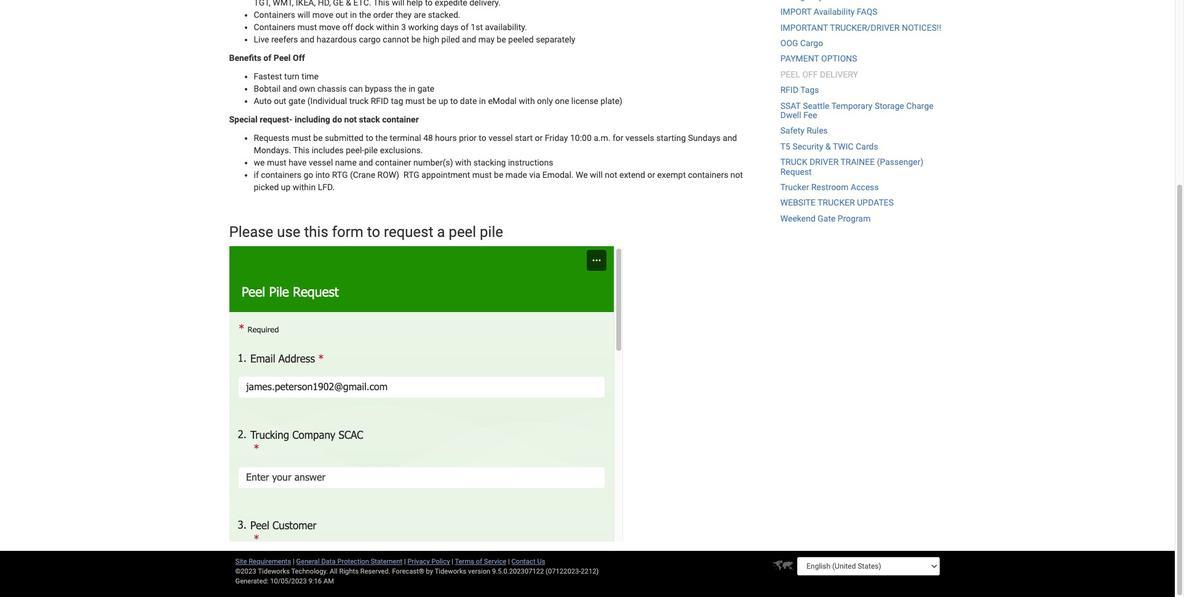Task type: vqa. For each thing, say whether or not it's contained in the screenshot.
WA
no



Task type: locate. For each thing, give the bounding box(es) containing it.
up
[[439, 96, 448, 106], [281, 182, 291, 192]]

the inside containers will move out in the order they are stacked. containers must move off dock within 3 working days of 1st availability. live reefers and hazardous cargo cannot be high piled and may be peeled separately
[[359, 10, 371, 20]]

of left peel
[[264, 53, 272, 63]]

0 vertical spatial will
[[298, 10, 310, 20]]

rfid down bypass
[[371, 96, 389, 106]]

rtg
[[332, 170, 348, 180], [404, 170, 420, 180]]

1 vertical spatial the
[[395, 84, 407, 94]]

website trucker updates link
[[781, 198, 894, 208]]

with left only
[[519, 96, 535, 106]]

gate down own
[[289, 96, 306, 106]]

0 vertical spatial out
[[336, 10, 348, 20]]

am
[[324, 578, 334, 586]]

must
[[298, 22, 317, 32], [406, 96, 425, 106], [292, 133, 311, 143], [267, 158, 287, 167], [473, 170, 492, 180]]

1 vertical spatial in
[[409, 84, 416, 94]]

benefits of peel off
[[229, 53, 305, 63]]

within inside containers will move out in the order they are stacked. containers must move off dock within 3 working days of 1st availability. live reefers and hazardous cargo cannot be high piled and may be peeled separately
[[376, 22, 399, 32]]

to left date
[[451, 96, 458, 106]]

0 vertical spatial vessel
[[489, 133, 513, 143]]

container inside requests must be submitted to the terminal 48 hours prior to vessel start or friday 10:00 a.m. for vessels starting sundays and mondays. this includes peel-pile exclusions. we must have vessel name and container number(s) with stacking instructions if containers go into rtg (crane row)  rtg appointment must be made via emodal. we will not extend or exempt containers not picked up within lfd.
[[375, 158, 411, 167]]

must right tag
[[406, 96, 425, 106]]

0 horizontal spatial within
[[293, 182, 316, 192]]

cannot
[[383, 34, 409, 44]]

and up (crane
[[359, 158, 373, 167]]

off
[[293, 53, 305, 63]]

gate right bypass
[[418, 84, 435, 94]]

will right we
[[590, 170, 603, 180]]

1 vertical spatial rfid
[[371, 96, 389, 106]]

in up off
[[350, 10, 357, 20]]

separately
[[536, 34, 576, 44]]

version
[[468, 568, 491, 576]]

tags
[[801, 85, 820, 95]]

request
[[781, 167, 812, 176]]

request
[[384, 223, 434, 241]]

and down 1st
[[462, 34, 477, 44]]

1 horizontal spatial rtg
[[404, 170, 420, 180]]

|
[[293, 558, 295, 566], [404, 558, 406, 566], [452, 558, 454, 566], [508, 558, 510, 566]]

weekend
[[781, 213, 816, 223]]

1 horizontal spatial vessel
[[489, 133, 513, 143]]

hazardous
[[317, 34, 357, 44]]

2 vertical spatial in
[[479, 96, 486, 106]]

2 vertical spatial the
[[376, 133, 388, 143]]

48
[[424, 133, 433, 143]]

containers up picked
[[261, 170, 302, 180]]

protection
[[338, 558, 369, 566]]

must up the reefers
[[298, 22, 317, 32]]

(07122023-
[[546, 568, 581, 576]]

requests
[[254, 133, 290, 143]]

move
[[312, 10, 334, 20], [319, 22, 340, 32]]

must inside containers will move out in the order they are stacked. containers must move off dock within 3 working days of 1st availability. live reefers and hazardous cargo cannot be high piled and may be peeled separately
[[298, 22, 317, 32]]

pile right peel
[[480, 223, 503, 241]]

faqs
[[857, 7, 878, 17]]

1 vertical spatial of
[[264, 53, 272, 63]]

1 vertical spatial will
[[590, 170, 603, 180]]

special request- including do not stack container
[[229, 114, 421, 124]]

weekend gate program link
[[781, 213, 871, 223]]

up left date
[[439, 96, 448, 106]]

of up the version
[[476, 558, 483, 566]]

| up tideworks
[[452, 558, 454, 566]]

0 vertical spatial rfid
[[781, 85, 799, 95]]

the up dock
[[359, 10, 371, 20]]

| up 9.5.0.202307122
[[508, 558, 510, 566]]

may
[[479, 34, 495, 44]]

or right start
[[535, 133, 543, 143]]

0 vertical spatial gate
[[418, 84, 435, 94]]

contact
[[512, 558, 536, 566]]

rfid
[[781, 85, 799, 95], [371, 96, 389, 106]]

0 horizontal spatial pile
[[364, 145, 378, 155]]

with inside fastest turn time bobtail and own chassis can bypass the in gate auto out gate (individual truck rfid tag must be up to date in emodal with only one license plate)
[[519, 96, 535, 106]]

out right auto
[[274, 96, 286, 106]]

be down 'availability.' at left top
[[497, 34, 506, 44]]

stack
[[359, 114, 380, 124]]

safety
[[781, 126, 805, 136]]

1 vertical spatial containers
[[254, 22, 295, 32]]

peeled
[[509, 34, 534, 44]]

or right 'extend'
[[648, 170, 656, 180]]

0 horizontal spatial in
[[350, 10, 357, 20]]

off
[[342, 22, 353, 32]]

0 horizontal spatial will
[[298, 10, 310, 20]]

not left 'extend'
[[605, 170, 618, 180]]

| up forecast® at left
[[404, 558, 406, 566]]

stacked.
[[428, 10, 461, 20]]

site requirements | general data protection statement | privacy policy | terms of service | contact us ©2023 tideworks technology. all rights reserved. forecast® by tideworks version 9.5.0.202307122 (07122023-2212) generated: 10/05/2023 9:16 am
[[235, 558, 599, 586]]

pile up (crane
[[364, 145, 378, 155]]

must inside fastest turn time bobtail and own chassis can bypass the in gate auto out gate (individual truck rfid tag must be up to date in emodal with only one license plate)
[[406, 96, 425, 106]]

and down turn
[[283, 84, 297, 94]]

4 | from the left
[[508, 558, 510, 566]]

emodal.
[[543, 170, 574, 180]]

0 horizontal spatial or
[[535, 133, 543, 143]]

out inside fastest turn time bobtail and own chassis can bypass the in gate auto out gate (individual truck rfid tag must be up to date in emodal with only one license plate)
[[274, 96, 286, 106]]

made
[[506, 170, 527, 180]]

0 vertical spatial with
[[519, 96, 535, 106]]

1 vertical spatial with
[[455, 158, 472, 167]]

1 horizontal spatial with
[[519, 96, 535, 106]]

prior
[[459, 133, 477, 143]]

0 horizontal spatial rtg
[[332, 170, 348, 180]]

1 vertical spatial vessel
[[309, 158, 333, 167]]

rtg down name
[[332, 170, 348, 180]]

9.5.0.202307122
[[492, 568, 544, 576]]

oog
[[781, 38, 799, 48]]

container down the exclusions.
[[375, 158, 411, 167]]

1 horizontal spatial will
[[590, 170, 603, 180]]

2 vertical spatial of
[[476, 558, 483, 566]]

container
[[382, 114, 419, 124], [375, 158, 411, 167]]

to right prior at the top
[[479, 133, 487, 143]]

1 vertical spatial gate
[[289, 96, 306, 106]]

please use this form to request a peel pile
[[229, 223, 503, 241]]

auto
[[254, 96, 272, 106]]

start
[[515, 133, 533, 143]]

request-
[[260, 114, 293, 124]]

trucker
[[818, 198, 855, 208]]

be up includes
[[313, 133, 323, 143]]

the inside requests must be submitted to the terminal 48 hours prior to vessel start or friday 10:00 a.m. for vessels starting sundays and mondays. this includes peel-pile exclusions. we must have vessel name and container number(s) with stacking instructions if containers go into rtg (crane row)  rtg appointment must be made via emodal. we will not extend or exempt containers not picked up within lfd.
[[376, 133, 388, 143]]

0 horizontal spatial containers
[[261, 170, 302, 180]]

3
[[401, 22, 406, 32]]

0 horizontal spatial not
[[344, 114, 357, 124]]

1 horizontal spatial of
[[461, 22, 469, 32]]

generated:
[[235, 578, 269, 586]]

reserved.
[[361, 568, 391, 576]]

within inside requests must be submitted to the terminal 48 hours prior to vessel start or friday 10:00 a.m. for vessels starting sundays and mondays. this includes peel-pile exclusions. we must have vessel name and container number(s) with stacking instructions if containers go into rtg (crane row)  rtg appointment must be made via emodal. we will not extend or exempt containers not picked up within lfd.
[[293, 182, 316, 192]]

with up appointment
[[455, 158, 472, 167]]

in inside containers will move out in the order they are stacked. containers must move off dock within 3 working days of 1st availability. live reefers and hazardous cargo cannot be high piled and may be peeled separately
[[350, 10, 357, 20]]

0 horizontal spatial of
[[264, 53, 272, 63]]

0 vertical spatial the
[[359, 10, 371, 20]]

import
[[781, 7, 812, 17]]

will up the reefers
[[298, 10, 310, 20]]

be right tag
[[427, 96, 437, 106]]

oog cargo link
[[781, 38, 824, 48]]

to inside fastest turn time bobtail and own chassis can bypass the in gate auto out gate (individual truck rfid tag must be up to date in emodal with only one license plate)
[[451, 96, 458, 106]]

rfid down "peel"
[[781, 85, 799, 95]]

2212)
[[581, 568, 599, 576]]

1 horizontal spatial the
[[376, 133, 388, 143]]

not left request
[[731, 170, 743, 180]]

in right date
[[479, 96, 486, 106]]

trainee
[[841, 157, 875, 167]]

(passenger)
[[877, 157, 924, 167]]

1 vertical spatial or
[[648, 170, 656, 180]]

1 | from the left
[[293, 558, 295, 566]]

0 vertical spatial in
[[350, 10, 357, 20]]

rules
[[807, 126, 828, 136]]

out up off
[[336, 10, 348, 20]]

of left 1st
[[461, 22, 469, 32]]

rtg down number(s)
[[404, 170, 420, 180]]

1 vertical spatial pile
[[480, 223, 503, 241]]

important
[[781, 23, 829, 32]]

0 vertical spatial pile
[[364, 145, 378, 155]]

if
[[254, 170, 259, 180]]

terms
[[455, 558, 475, 566]]

notices!!
[[902, 23, 942, 32]]

vessel left start
[[489, 133, 513, 143]]

with inside requests must be submitted to the terminal 48 hours prior to vessel start or friday 10:00 a.m. for vessels starting sundays and mondays. this includes peel-pile exclusions. we must have vessel name and container number(s) with stacking instructions if containers go into rtg (crane row)  rtg appointment must be made via emodal. we will not extend or exempt containers not picked up within lfd.
[[455, 158, 472, 167]]

0 vertical spatial containers
[[254, 10, 295, 20]]

within down 'order' at the top left of the page
[[376, 22, 399, 32]]

1 horizontal spatial rfid
[[781, 85, 799, 95]]

1 horizontal spatial gate
[[418, 84, 435, 94]]

1 vertical spatial up
[[281, 182, 291, 192]]

within down go
[[293, 182, 316, 192]]

the for terminal
[[376, 133, 388, 143]]

1 horizontal spatial containers
[[688, 170, 729, 180]]

privacy
[[408, 558, 430, 566]]

0 vertical spatial of
[[461, 22, 469, 32]]

containers right exempt
[[688, 170, 729, 180]]

cargo
[[359, 34, 381, 44]]

0 horizontal spatial out
[[274, 96, 286, 106]]

3 | from the left
[[452, 558, 454, 566]]

please
[[229, 223, 273, 241]]

delivery
[[820, 69, 859, 79]]

container down tag
[[382, 114, 419, 124]]

be inside fastest turn time bobtail and own chassis can bypass the in gate auto out gate (individual truck rfid tag must be up to date in emodal with only one license plate)
[[427, 96, 437, 106]]

0 vertical spatial or
[[535, 133, 543, 143]]

dock
[[356, 22, 374, 32]]

up inside fastest turn time bobtail and own chassis can bypass the in gate auto out gate (individual truck rfid tag must be up to date in emodal with only one license plate)
[[439, 96, 448, 106]]

all
[[330, 568, 338, 576]]

2 horizontal spatial of
[[476, 558, 483, 566]]

1 vertical spatial container
[[375, 158, 411, 167]]

days
[[441, 22, 459, 32]]

0 horizontal spatial the
[[359, 10, 371, 20]]

order
[[374, 10, 394, 20]]

rfid inside fastest turn time bobtail and own chassis can bypass the in gate auto out gate (individual truck rfid tag must be up to date in emodal with only one license plate)
[[371, 96, 389, 106]]

vessel up into
[[309, 158, 333, 167]]

restroom
[[812, 182, 849, 192]]

0 vertical spatial within
[[376, 22, 399, 32]]

1 vertical spatial within
[[293, 182, 316, 192]]

1 horizontal spatial out
[[336, 10, 348, 20]]

rights
[[339, 568, 359, 576]]

1 horizontal spatial pile
[[480, 223, 503, 241]]

rfid inside import availability faqs important trucker/driver notices!! oog cargo payment options peel off delivery rfid tags ssat seattle temporary storage charge dwell fee safety rules t5 security & twic cards truck driver trainee (passenger) request trucker restroom access website trucker updates weekend gate program
[[781, 85, 799, 95]]

one
[[555, 96, 570, 106]]

1 horizontal spatial within
[[376, 22, 399, 32]]

2 horizontal spatial the
[[395, 84, 407, 94]]

1 horizontal spatial in
[[409, 84, 416, 94]]

general data protection statement link
[[296, 558, 403, 566]]

0 vertical spatial up
[[439, 96, 448, 106]]

includes
[[312, 145, 344, 155]]

in right bypass
[[409, 84, 416, 94]]

| left general
[[293, 558, 295, 566]]

truck
[[349, 96, 369, 106]]

and right sundays
[[723, 133, 737, 143]]

the down the stack at the top left of page
[[376, 133, 388, 143]]

up right picked
[[281, 182, 291, 192]]

mondays.
[[254, 145, 291, 155]]

2 horizontal spatial in
[[479, 96, 486, 106]]

the up tag
[[395, 84, 407, 94]]

cargo
[[801, 38, 824, 48]]

0 horizontal spatial up
[[281, 182, 291, 192]]

only
[[537, 96, 553, 106]]

0 horizontal spatial rfid
[[371, 96, 389, 106]]

1 vertical spatial out
[[274, 96, 286, 106]]

not right do
[[344, 114, 357, 124]]

peel
[[781, 69, 801, 79]]

1 horizontal spatial up
[[439, 96, 448, 106]]

stacking
[[474, 158, 506, 167]]

0 horizontal spatial with
[[455, 158, 472, 167]]



Task type: describe. For each thing, give the bounding box(es) containing it.
seattle
[[803, 101, 830, 111]]

bobtail
[[254, 84, 281, 94]]

charge
[[907, 101, 934, 111]]

1 rtg from the left
[[332, 170, 348, 180]]

1 horizontal spatial or
[[648, 170, 656, 180]]

to right form
[[367, 223, 380, 241]]

friday
[[545, 133, 568, 143]]

0 vertical spatial move
[[312, 10, 334, 20]]

be down stacking
[[494, 170, 504, 180]]

peel
[[449, 223, 476, 241]]

cards
[[856, 141, 879, 151]]

will inside requests must be submitted to the terminal 48 hours prior to vessel start or friday 10:00 a.m. for vessels starting sundays and mondays. this includes peel-pile exclusions. we must have vessel name and container number(s) with stacking instructions if containers go into rtg (crane row)  rtg appointment must be made via emodal. we will not extend or exempt containers not picked up within lfd.
[[590, 170, 603, 180]]

emodal
[[488, 96, 517, 106]]

program
[[838, 213, 871, 223]]

working
[[408, 22, 439, 32]]

up inside requests must be submitted to the terminal 48 hours prior to vessel start or friday 10:00 a.m. for vessels starting sundays and mondays. this includes peel-pile exclusions. we must have vessel name and container number(s) with stacking instructions if containers go into rtg (crane row)  rtg appointment must be made via emodal. we will not extend or exempt containers not picked up within lfd.
[[281, 182, 291, 192]]

pile inside requests must be submitted to the terminal 48 hours prior to vessel start or friday 10:00 a.m. for vessels starting sundays and mondays. this includes peel-pile exclusions. we must have vessel name and container number(s) with stacking instructions if containers go into rtg (crane row)  rtg appointment must be made via emodal. we will not extend or exempt containers not picked up within lfd.
[[364, 145, 378, 155]]

0 horizontal spatial vessel
[[309, 158, 333, 167]]

technology.
[[291, 568, 328, 576]]

out inside containers will move out in the order they are stacked. containers must move off dock within 3 working days of 1st availability. live reefers and hazardous cargo cannot be high piled and may be peeled separately
[[336, 10, 348, 20]]

picked
[[254, 182, 279, 192]]

1st
[[471, 22, 483, 32]]

rfid tags link
[[781, 85, 820, 95]]

will inside containers will move out in the order they are stacked. containers must move off dock within 3 working days of 1st availability. live reefers and hazardous cargo cannot be high piled and may be peeled separately
[[298, 10, 310, 20]]

1 containers from the left
[[261, 170, 302, 180]]

2 rtg from the left
[[404, 170, 420, 180]]

storage
[[875, 101, 905, 111]]

contact us link
[[512, 558, 546, 566]]

into
[[316, 170, 330, 180]]

including
[[295, 114, 330, 124]]

exclusions.
[[380, 145, 423, 155]]

availability.
[[485, 22, 527, 32]]

must down stacking
[[473, 170, 492, 180]]

trucker restroom access link
[[781, 182, 879, 192]]

fastest turn time bobtail and own chassis can bypass the in gate auto out gate (individual truck rfid tag must be up to date in emodal with only one license plate)
[[254, 71, 623, 106]]

this
[[304, 223, 329, 241]]

twic
[[833, 141, 854, 151]]

peel
[[274, 53, 291, 63]]

time
[[302, 71, 319, 81]]

turn
[[284, 71, 300, 81]]

1 horizontal spatial not
[[605, 170, 618, 180]]

ssat
[[781, 101, 801, 111]]

truck driver trainee (passenger) request link
[[781, 157, 924, 176]]

of inside site requirements | general data protection statement | privacy policy | terms of service | contact us ©2023 tideworks technology. all rights reserved. forecast® by tideworks version 9.5.0.202307122 (07122023-2212) generated: 10/05/2023 9:16 am
[[476, 558, 483, 566]]

requirements
[[249, 558, 291, 566]]

0 horizontal spatial gate
[[289, 96, 306, 106]]

1 containers from the top
[[254, 10, 295, 20]]

©2023 tideworks
[[235, 568, 290, 576]]

site
[[235, 558, 247, 566]]

&
[[826, 141, 831, 151]]

for
[[613, 133, 624, 143]]

hours
[[435, 133, 457, 143]]

0 vertical spatial container
[[382, 114, 419, 124]]

reefers
[[271, 34, 298, 44]]

chassis
[[318, 84, 347, 94]]

we
[[254, 158, 265, 167]]

date
[[460, 96, 477, 106]]

be down working
[[412, 34, 421, 44]]

fastest
[[254, 71, 282, 81]]

to down the stack at the top left of page
[[366, 133, 374, 143]]

peel-
[[346, 145, 364, 155]]

bypass
[[365, 84, 392, 94]]

site requirements link
[[235, 558, 291, 566]]

use
[[277, 223, 301, 241]]

truck
[[781, 157, 808, 167]]

must up this
[[292, 133, 311, 143]]

the for order
[[359, 10, 371, 20]]

terminal
[[390, 133, 421, 143]]

off
[[803, 69, 818, 79]]

must down mondays.
[[267, 158, 287, 167]]

number(s)
[[414, 158, 453, 167]]

of inside containers will move out in the order they are stacked. containers must move off dock within 3 working days of 1st availability. live reefers and hazardous cargo cannot be high piled and may be peeled separately
[[461, 22, 469, 32]]

containers will move out in the order they are stacked. containers must move off dock within 3 working days of 1st availability. live reefers and hazardous cargo cannot be high piled and may be peeled separately
[[254, 10, 576, 44]]

2 containers from the left
[[688, 170, 729, 180]]

t5
[[781, 141, 791, 151]]

statement
[[371, 558, 403, 566]]

the inside fastest turn time bobtail and own chassis can bypass the in gate auto out gate (individual truck rfid tag must be up to date in emodal with only one license plate)
[[395, 84, 407, 94]]

are
[[414, 10, 426, 20]]

2 | from the left
[[404, 558, 406, 566]]

and up off
[[300, 34, 315, 44]]

ssat seattle temporary storage charge dwell fee link
[[781, 101, 934, 120]]

submitted
[[325, 133, 364, 143]]

dwell
[[781, 110, 802, 120]]

driver
[[810, 157, 839, 167]]

9:16
[[309, 578, 322, 586]]

important trucker/driver notices!! link
[[781, 23, 942, 32]]

safety rules link
[[781, 126, 828, 136]]

1 vertical spatial move
[[319, 22, 340, 32]]

form
[[332, 223, 364, 241]]

10:00
[[571, 133, 592, 143]]

piled
[[442, 34, 460, 44]]

lfd.
[[318, 182, 335, 192]]

name
[[335, 158, 357, 167]]

special
[[229, 114, 258, 124]]

starting
[[657, 133, 686, 143]]

website
[[781, 198, 816, 208]]

import availability faqs link
[[781, 7, 878, 17]]

they
[[396, 10, 412, 20]]

benefits
[[229, 53, 261, 63]]

do
[[333, 114, 342, 124]]

general
[[296, 558, 320, 566]]

2 horizontal spatial not
[[731, 170, 743, 180]]

trucker/driver
[[830, 23, 900, 32]]

fee
[[804, 110, 818, 120]]

payment
[[781, 54, 820, 64]]

2 containers from the top
[[254, 22, 295, 32]]

security
[[793, 141, 824, 151]]

tag
[[391, 96, 403, 106]]

and inside fastest turn time bobtail and own chassis can bypass the in gate auto out gate (individual truck rfid tag must be up to date in emodal with only one license plate)
[[283, 84, 297, 94]]

own
[[299, 84, 315, 94]]



